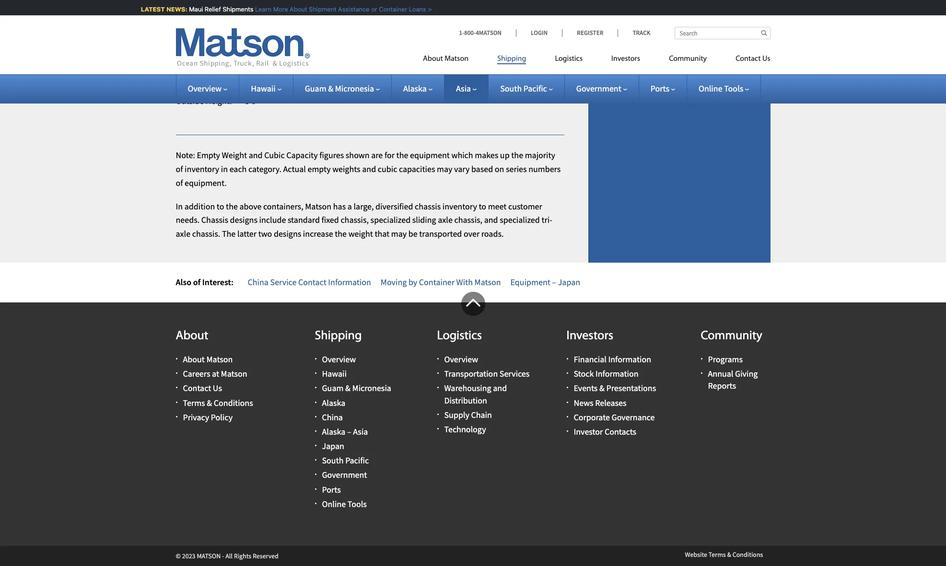 Task type: locate. For each thing, give the bounding box(es) containing it.
0 vertical spatial tools
[[725, 83, 744, 94]]

empty right note: on the top left of page
[[197, 150, 220, 161]]

1 horizontal spatial government
[[577, 83, 622, 94]]

interest:
[[202, 277, 234, 288]]

2 horizontal spatial overview
[[445, 354, 479, 365]]

hawaii link for china link guam & micronesia link
[[322, 369, 347, 380]]

1 vertical spatial outside
[[176, 74, 204, 85]]

& inside about matson careers at matson contact us terms & conditions privacy policy
[[207, 398, 212, 409]]

1 horizontal spatial inventory
[[443, 201, 477, 212]]

container right or
[[375, 5, 403, 13]]

hawaii link up china link
[[322, 369, 347, 380]]

1 vertical spatial axle
[[176, 229, 191, 240]]

note: empty weight and cubic capacity figures shown are for the equipment which makes up the majority of inventory in each category. actual empty weights and cubic capacities may vary based on series numbers of equipment.
[[176, 150, 561, 189]]

None search field
[[675, 27, 771, 39]]

0 vertical spatial alaska
[[404, 83, 427, 94]]

south down shipping link
[[501, 83, 522, 94]]

outside up the outside height:
[[176, 74, 204, 85]]

about matson link for shipping link
[[423, 50, 483, 70]]

1 vertical spatial investors
[[567, 330, 614, 343]]

pacific inside overview hawaii guam & micronesia alaska china alaska – asia japan south pacific government ports online tools
[[346, 456, 369, 467]]

alaska up china link
[[322, 398, 346, 409]]

1 specialized from the left
[[371, 215, 411, 226]]

latest
[[137, 5, 161, 13]]

0 vertical spatial guam & micronesia link
[[305, 83, 380, 94]]

0 horizontal spatial alaska link
[[322, 398, 346, 409]]

moving
[[381, 277, 407, 288]]

and up category.
[[249, 150, 263, 161]]

china service contact information link
[[248, 277, 371, 288]]

ports link down community link
[[651, 83, 676, 94]]

information
[[328, 277, 371, 288], [609, 354, 652, 365], [596, 369, 639, 380]]

contact down search search box
[[736, 55, 761, 63]]

about for about matson careers at matson contact us terms & conditions privacy policy
[[183, 354, 205, 365]]

0 vertical spatial cubic
[[176, 32, 196, 43]]

1 horizontal spatial online
[[699, 83, 723, 94]]

cubic down empty weight:
[[176, 32, 196, 43]]

0 horizontal spatial japan
[[322, 441, 345, 452]]

government down "japan" "link"
[[322, 470, 367, 481]]

government link down "japan" "link"
[[322, 470, 367, 481]]

empty left relief
[[176, 11, 199, 22]]

information up events & presentations link on the right bottom of the page
[[596, 369, 639, 380]]

about for about
[[176, 330, 208, 343]]

contact down careers
[[183, 383, 211, 394]]

maui
[[185, 5, 199, 13]]

cubic inside note: empty weight and cubic capacity figures shown are for the equipment which makes up the majority of inventory in each category. actual empty weights and cubic capacities may vary based on series numbers of equipment.
[[265, 150, 285, 161]]

1 horizontal spatial axle
[[438, 215, 453, 226]]

overview
[[188, 83, 222, 94], [322, 354, 356, 365], [445, 354, 479, 365]]

footer
[[0, 292, 947, 567]]

japan
[[558, 277, 581, 288], [322, 441, 345, 452]]

guam & micronesia link for asia link
[[305, 83, 380, 94]]

1 vertical spatial conditions
[[733, 551, 764, 560]]

overview link for shipping
[[322, 354, 356, 365]]

us down search image at right
[[763, 55, 771, 63]]

in
[[176, 201, 183, 212]]

blue matson logo with ocean, shipping, truck, rail and logistics written beneath it. image
[[176, 28, 310, 68]]

matson right at
[[221, 369, 247, 380]]

0 horizontal spatial ports
[[322, 485, 341, 496]]

community inside top menu 'navigation'
[[670, 55, 707, 63]]

0 horizontal spatial hawaii
[[251, 83, 276, 94]]

be
[[409, 229, 418, 240]]

chassis, down a
[[341, 215, 369, 226]]

0 horizontal spatial hawaii link
[[251, 83, 282, 94]]

online
[[699, 83, 723, 94], [322, 499, 346, 510]]

4matson
[[476, 29, 502, 37]]

0 vertical spatial conditions
[[214, 398, 253, 409]]

1 horizontal spatial shipping
[[498, 55, 527, 63]]

0 vertical spatial us
[[763, 55, 771, 63]]

south down "japan" "link"
[[322, 456, 344, 467]]

0 vertical spatial investors
[[612, 55, 641, 63]]

overview inside overview transportation services warehousing and distribution supply chain technology
[[445, 354, 479, 365]]

outside for outside width:
[[176, 74, 204, 85]]

0 vertical spatial information
[[328, 277, 371, 288]]

alaska link for asia link
[[404, 83, 433, 94]]

1 vertical spatial logistics
[[437, 330, 482, 343]]

0 vertical spatial asia
[[456, 83, 471, 94]]

1 chassis, from the left
[[341, 215, 369, 226]]

1 vertical spatial japan
[[322, 441, 345, 452]]

0 horizontal spatial ports link
[[322, 485, 341, 496]]

0 horizontal spatial overview
[[188, 83, 222, 94]]

pacific down shipping link
[[524, 83, 547, 94]]

contact inside top menu 'navigation'
[[736, 55, 761, 63]]

container
[[375, 5, 403, 13], [419, 277, 455, 288]]

0 horizontal spatial terms
[[183, 398, 205, 409]]

of up in
[[176, 177, 183, 189]]

matson right with
[[475, 277, 501, 288]]

designs down include
[[274, 229, 302, 240]]

2 specialized from the left
[[500, 215, 540, 226]]

corporate governance link
[[574, 412, 655, 423]]

warehousing and distribution link
[[445, 383, 507, 406]]

us up terms & conditions link
[[213, 383, 222, 394]]

about inside about matson careers at matson contact us terms & conditions privacy policy
[[183, 354, 205, 365]]

privacy policy link
[[183, 412, 233, 423]]

about matson link down 1-
[[423, 50, 483, 70]]

1 vertical spatial micronesia
[[353, 383, 392, 394]]

logistics
[[555, 55, 583, 63], [437, 330, 482, 343]]

learn more about shipment assistance or container loans > link
[[251, 5, 428, 13]]

matson up fixed
[[305, 201, 332, 212]]

1 vertical spatial of
[[176, 177, 183, 189]]

0 vertical spatial shipping
[[498, 55, 527, 63]]

terms inside about matson careers at matson contact us terms & conditions privacy policy
[[183, 398, 205, 409]]

relief
[[201, 5, 217, 13]]

1 vertical spatial guam
[[322, 383, 344, 394]]

micronesia
[[335, 83, 374, 94], [353, 383, 392, 394]]

inventory inside the in addition to the above containers, matson has a large, diversified chassis inventory to meet customer needs. chassis designs include standard fixed chassis, specialized sliding axle chassis, and specialized tri- axle chassis. the latter two designs increase the weight that may be transported over roads.
[[443, 201, 477, 212]]

0 horizontal spatial designs
[[230, 215, 258, 226]]

0 vertical spatial inventory
[[185, 164, 219, 175]]

3 outside from the top
[[176, 96, 204, 107]]

logistics down 'register' link
[[555, 55, 583, 63]]

information for financial information stock information events & presentations news releases corporate governance investor contacts
[[596, 369, 639, 380]]

contact us link
[[722, 50, 771, 70], [183, 383, 222, 394]]

outside down "outside width:"
[[176, 96, 204, 107]]

1 vertical spatial china
[[322, 412, 343, 423]]

1 vertical spatial –
[[347, 427, 352, 438]]

contacts
[[605, 427, 637, 438]]

government link
[[577, 83, 628, 94], [322, 470, 367, 481]]

1 horizontal spatial china
[[322, 412, 343, 423]]

alaska up "japan" "link"
[[322, 427, 346, 438]]

outside for outside height:
[[176, 96, 204, 107]]

0 horizontal spatial conditions
[[214, 398, 253, 409]]

may left be
[[391, 229, 407, 240]]

footer containing about
[[0, 292, 947, 567]]

about inside top menu 'navigation'
[[423, 55, 443, 63]]

Search search field
[[675, 27, 771, 39]]

the right for
[[397, 150, 409, 161]]

inventory up over
[[443, 201, 477, 212]]

may left vary
[[437, 164, 453, 175]]

china inside overview hawaii guam & micronesia alaska china alaska – asia japan south pacific government ports online tools
[[322, 412, 343, 423]]

south pacific link down "japan" "link"
[[322, 456, 369, 467]]

2 vertical spatial contact
[[183, 383, 211, 394]]

japan down alaska – asia link in the bottom of the page
[[322, 441, 345, 452]]

government down top menu 'navigation'
[[577, 83, 622, 94]]

contact us link down search image at right
[[722, 50, 771, 70]]

weight:
[[201, 11, 228, 22]]

china up alaska – asia link in the bottom of the page
[[322, 412, 343, 423]]

are
[[372, 150, 383, 161]]

0 horizontal spatial container
[[375, 5, 403, 13]]

which
[[452, 150, 473, 161]]

0 horizontal spatial chassis,
[[341, 215, 369, 226]]

section
[[577, 0, 783, 263]]

inventory
[[185, 164, 219, 175], [443, 201, 477, 212]]

to left meet
[[479, 201, 487, 212]]

2 vertical spatial alaska
[[322, 427, 346, 438]]

large,
[[354, 201, 374, 212]]

0 vertical spatial community
[[670, 55, 707, 63]]

outside
[[176, 53, 204, 64], [176, 74, 204, 85], [176, 96, 204, 107]]

community
[[670, 55, 707, 63], [701, 330, 763, 343]]

investors down "track" link
[[612, 55, 641, 63]]

outside up "outside width:"
[[176, 53, 204, 64]]

hawaii up china link
[[322, 369, 347, 380]]

financial information stock information events & presentations news releases corporate governance investor contacts
[[574, 354, 657, 438]]

contact right service
[[298, 277, 327, 288]]

1 horizontal spatial ports
[[651, 83, 670, 94]]

alaska down about matson
[[404, 83, 427, 94]]

axle up "transported" on the top of the page
[[438, 215, 453, 226]]

1 vertical spatial government link
[[322, 470, 367, 481]]

annual giving reports link
[[709, 369, 758, 392]]

alaska link up china link
[[322, 398, 346, 409]]

1 vertical spatial south
[[322, 456, 344, 467]]

0 horizontal spatial south pacific link
[[322, 456, 369, 467]]

about
[[286, 5, 303, 13], [423, 55, 443, 63], [176, 330, 208, 343], [183, 354, 205, 365]]

information up stock information link
[[609, 354, 652, 365]]

outside width:
[[176, 74, 229, 85]]

pacific down alaska – asia link in the bottom of the page
[[346, 456, 369, 467]]

of down note: on the top left of page
[[176, 164, 183, 175]]

guam & micronesia link for china link
[[322, 383, 392, 394]]

contact us link down careers
[[183, 383, 222, 394]]

1 vertical spatial empty
[[197, 150, 220, 161]]

government inside overview hawaii guam & micronesia alaska china alaska – asia japan south pacific government ports online tools
[[322, 470, 367, 481]]

hawaii
[[251, 83, 276, 94], [322, 369, 347, 380]]

community up programs
[[701, 330, 763, 343]]

roads.
[[482, 229, 504, 240]]

2 vertical spatial of
[[193, 277, 201, 288]]

2 outside from the top
[[176, 74, 204, 85]]

about matson link up careers at matson "link"
[[183, 354, 233, 365]]

0 vertical spatial may
[[437, 164, 453, 175]]

overview for overview transportation services warehousing and distribution supply chain technology
[[445, 354, 479, 365]]

community down search search box
[[670, 55, 707, 63]]

1 vertical spatial online
[[322, 499, 346, 510]]

1 vertical spatial us
[[213, 383, 222, 394]]

container right by
[[419, 277, 455, 288]]

above
[[240, 201, 262, 212]]

1 horizontal spatial hawaii link
[[322, 369, 347, 380]]

news releases link
[[574, 398, 627, 409]]

to up chassis
[[217, 201, 224, 212]]

terms up privacy
[[183, 398, 205, 409]]

1 vertical spatial container
[[419, 277, 455, 288]]

conditions inside about matson careers at matson contact us terms & conditions privacy policy
[[214, 398, 253, 409]]

alaska link down about matson
[[404, 83, 433, 94]]

weights
[[333, 164, 361, 175]]

1 vertical spatial may
[[391, 229, 407, 240]]

japan right equipment
[[558, 277, 581, 288]]

annual
[[709, 369, 734, 380]]

asia link
[[456, 83, 477, 94]]

– inside overview hawaii guam & micronesia alaska china alaska – asia japan south pacific government ports online tools
[[347, 427, 352, 438]]

ports down community link
[[651, 83, 670, 94]]

hawaii up 8'6″
[[251, 83, 276, 94]]

1 vertical spatial inventory
[[443, 201, 477, 212]]

0 horizontal spatial tools
[[348, 499, 367, 510]]

axle down needs.
[[176, 229, 191, 240]]

1 horizontal spatial asia
[[456, 83, 471, 94]]

login link
[[516, 29, 563, 37]]

ports link down "japan" "link"
[[322, 485, 341, 496]]

&
[[328, 83, 334, 94], [346, 383, 351, 394], [600, 383, 605, 394], [207, 398, 212, 409], [728, 551, 732, 560]]

1 vertical spatial alaska link
[[322, 398, 346, 409]]

1 outside from the top
[[176, 53, 204, 64]]

based
[[472, 164, 493, 175]]

1 horizontal spatial contact
[[298, 277, 327, 288]]

terms right website
[[709, 551, 726, 560]]

financial
[[574, 354, 607, 365]]

1 vertical spatial hawaii
[[322, 369, 347, 380]]

information left moving
[[328, 277, 371, 288]]

releases
[[596, 398, 627, 409]]

1 horizontal spatial to
[[479, 201, 487, 212]]

1 vertical spatial terms
[[709, 551, 726, 560]]

empty inside note: empty weight and cubic capacity figures shown are for the equipment which makes up the majority of inventory in each category. actual empty weights and cubic capacities may vary based on series numbers of equipment.
[[197, 150, 220, 161]]

in
[[221, 164, 228, 175]]

investors inside top menu 'navigation'
[[612, 55, 641, 63]]

logistics down backtop "image"
[[437, 330, 482, 343]]

the right the up at top
[[512, 150, 524, 161]]

hawaii link
[[251, 83, 282, 94], [322, 369, 347, 380]]

0 horizontal spatial cubic
[[176, 32, 196, 43]]

and down transportation services link
[[493, 383, 507, 394]]

hawaii inside overview hawaii guam & micronesia alaska china alaska – asia japan south pacific government ports online tools
[[322, 369, 347, 380]]

china left service
[[248, 277, 269, 288]]

programs annual giving reports
[[709, 354, 758, 392]]

reserved
[[253, 552, 279, 561]]

0 vertical spatial guam
[[305, 83, 327, 94]]

of right also
[[193, 277, 201, 288]]

register
[[577, 29, 604, 37]]

by
[[409, 277, 418, 288]]

0 horizontal spatial shipping
[[315, 330, 362, 343]]

matson inside the about matson link
[[445, 55, 469, 63]]

distribution
[[445, 395, 487, 406]]

website terms & conditions
[[686, 551, 764, 560]]

customer
[[509, 201, 543, 212]]

alaska
[[404, 83, 427, 94], [322, 398, 346, 409], [322, 427, 346, 438]]

tools inside overview hawaii guam & micronesia alaska china alaska – asia japan south pacific government ports online tools
[[348, 499, 367, 510]]

0 horizontal spatial specialized
[[371, 215, 411, 226]]

1 vertical spatial ports
[[322, 485, 341, 496]]

transportation services link
[[445, 369, 530, 380]]

1 horizontal spatial logistics
[[555, 55, 583, 63]]

investors inside footer
[[567, 330, 614, 343]]

china service contact information
[[248, 277, 371, 288]]

0 vertical spatial outside
[[176, 53, 204, 64]]

1 vertical spatial contact
[[298, 277, 327, 288]]

investors up financial
[[567, 330, 614, 343]]

1 horizontal spatial tools
[[725, 83, 744, 94]]

chassis, up over
[[455, 215, 483, 226]]

capacities
[[399, 164, 436, 175]]

0 horizontal spatial axle
[[176, 229, 191, 240]]

inventory up equipment.
[[185, 164, 219, 175]]

1 horizontal spatial specialized
[[500, 215, 540, 226]]

transported
[[420, 229, 462, 240]]

1 vertical spatial designs
[[274, 229, 302, 240]]

backtop image
[[461, 292, 485, 316]]

specialized down the customer
[[500, 215, 540, 226]]

presentations
[[607, 383, 657, 394]]

privacy
[[183, 412, 209, 423]]

matson down 1-
[[445, 55, 469, 63]]

ports down "japan" "link"
[[322, 485, 341, 496]]

1,972
[[245, 32, 264, 43]]

800-
[[465, 29, 476, 37]]

designs up latter
[[230, 215, 258, 226]]

government link down top menu 'navigation'
[[577, 83, 628, 94]]

guam
[[305, 83, 327, 94], [322, 383, 344, 394]]

1 vertical spatial shipping
[[315, 330, 362, 343]]

category.
[[249, 164, 282, 175]]

1 vertical spatial asia
[[353, 427, 368, 438]]

shipping
[[498, 55, 527, 63], [315, 330, 362, 343]]

overview inside overview hawaii guam & micronesia alaska china alaska – asia japan south pacific government ports online tools
[[322, 354, 356, 365]]

specialized down diversified
[[371, 215, 411, 226]]

about for about matson
[[423, 55, 443, 63]]

south pacific link down shipping link
[[501, 83, 553, 94]]

1 horizontal spatial alaska link
[[404, 83, 433, 94]]

0 horizontal spatial south
[[322, 456, 344, 467]]

0 vertical spatial logistics
[[555, 55, 583, 63]]

or
[[367, 5, 373, 13]]

cubic up category.
[[265, 150, 285, 161]]

loans
[[405, 5, 422, 13]]

logistics inside footer
[[437, 330, 482, 343]]

1 horizontal spatial container
[[419, 277, 455, 288]]

and up roads.
[[485, 215, 498, 226]]

south
[[501, 83, 522, 94], [322, 456, 344, 467]]

0 horizontal spatial online
[[322, 499, 346, 510]]

0 vertical spatial contact us link
[[722, 50, 771, 70]]

the left above
[[226, 201, 238, 212]]

cubic
[[176, 32, 196, 43], [265, 150, 285, 161]]

1 horizontal spatial government link
[[577, 83, 628, 94]]

hawaii link up 8'6″
[[251, 83, 282, 94]]

online inside overview hawaii guam & micronesia alaska china alaska – asia japan south pacific government ports online tools
[[322, 499, 346, 510]]

may
[[437, 164, 453, 175], [391, 229, 407, 240]]



Task type: describe. For each thing, give the bounding box(es) containing it.
1 vertical spatial information
[[609, 354, 652, 365]]

actual
[[283, 164, 306, 175]]

capacity:
[[198, 32, 231, 43]]

hawaii link for guam & micronesia link corresponding to asia link
[[251, 83, 282, 94]]

1-800-4matson
[[459, 29, 502, 37]]

logistics inside top menu 'navigation'
[[555, 55, 583, 63]]

and inside overview transportation services warehousing and distribution supply chain technology
[[493, 383, 507, 394]]

include
[[259, 215, 286, 226]]

empty weight:
[[176, 11, 228, 22]]

may inside the in addition to the above containers, matson has a large, diversified chassis inventory to meet customer needs. chassis designs include standard fixed chassis, specialized sliding axle chassis, and specialized tri- axle chassis. the latter two designs increase the weight that may be transported over roads.
[[391, 229, 407, 240]]

stock
[[574, 369, 594, 380]]

1 horizontal spatial terms
[[709, 551, 726, 560]]

tri-
[[542, 215, 553, 226]]

equipment
[[410, 150, 450, 161]]

information for china service contact information
[[328, 277, 371, 288]]

ports inside overview hawaii guam & micronesia alaska china alaska – asia japan south pacific government ports online tools
[[322, 485, 341, 496]]

asia inside overview hawaii guam & micronesia alaska china alaska – asia japan south pacific government ports online tools
[[353, 427, 368, 438]]

the down fixed
[[335, 229, 347, 240]]

note:
[[176, 150, 195, 161]]

login
[[531, 29, 548, 37]]

2023 matson
[[182, 552, 221, 561]]

1 to from the left
[[217, 201, 224, 212]]

outside height:
[[176, 96, 232, 107]]

may inside note: empty weight and cubic capacity figures shown are for the equipment which makes up the majority of inventory in each category. actual empty weights and cubic capacities may vary based on series numbers of equipment.
[[437, 164, 453, 175]]

vary
[[454, 164, 470, 175]]

1 horizontal spatial ports link
[[651, 83, 676, 94]]

0 vertical spatial designs
[[230, 215, 258, 226]]

also of interest:
[[176, 277, 234, 288]]

2 to from the left
[[479, 201, 487, 212]]

investor contacts link
[[574, 427, 637, 438]]

0 horizontal spatial government link
[[322, 470, 367, 481]]

track
[[633, 29, 651, 37]]

investor
[[574, 427, 603, 438]]

1 horizontal spatial south
[[501, 83, 522, 94]]

fixed
[[322, 215, 339, 226]]

0 horizontal spatial online tools link
[[322, 499, 367, 510]]

outside length:
[[176, 53, 233, 64]]

alaska link for china link
[[322, 398, 346, 409]]

with
[[457, 277, 473, 288]]

overview hawaii guam & micronesia alaska china alaska – asia japan south pacific government ports online tools
[[322, 354, 392, 510]]

contact inside about matson careers at matson contact us terms & conditions privacy policy
[[183, 383, 211, 394]]

1 horizontal spatial pacific
[[524, 83, 547, 94]]

1 vertical spatial alaska
[[322, 398, 346, 409]]

chain
[[471, 410, 492, 421]]

needs.
[[176, 215, 200, 226]]

makes
[[475, 150, 499, 161]]

matson inside the in addition to the above containers, matson has a large, diversified chassis inventory to meet customer needs. chassis designs include standard fixed chassis, specialized sliding axle chassis, and specialized tri- axle chassis. the latter two designs increase the weight that may be transported over roads.
[[305, 201, 332, 212]]

us inside top menu 'navigation'
[[763, 55, 771, 63]]

investors link
[[597, 50, 655, 70]]

about matson
[[423, 55, 469, 63]]

8′
[[245, 74, 251, 85]]

1 horizontal spatial conditions
[[733, 551, 764, 560]]

us inside about matson careers at matson contact us terms & conditions privacy policy
[[213, 383, 222, 394]]

10,250 lbs.
[[245, 11, 283, 22]]

service
[[270, 277, 297, 288]]

0 vertical spatial online
[[699, 83, 723, 94]]

financial information link
[[574, 354, 652, 365]]

overview link for logistics
[[445, 354, 479, 365]]

japan link
[[322, 441, 345, 452]]

overview transportation services warehousing and distribution supply chain technology
[[445, 354, 530, 435]]

the
[[222, 229, 236, 240]]

©
[[176, 552, 181, 561]]

shipping inside top menu 'navigation'
[[498, 55, 527, 63]]

0 vertical spatial government
[[577, 83, 622, 94]]

length:
[[206, 53, 233, 64]]

© 2023 matson ‐ all rights reserved
[[176, 552, 279, 561]]

0 vertical spatial government link
[[577, 83, 628, 94]]

and down are
[[362, 164, 376, 175]]

10,250
[[245, 11, 269, 22]]

2 chassis, from the left
[[455, 215, 483, 226]]

figures
[[320, 150, 344, 161]]

sliding
[[413, 215, 437, 226]]

shown
[[346, 150, 370, 161]]

weight
[[349, 229, 373, 240]]

inventory inside note: empty weight and cubic capacity figures shown are for the equipment which makes up the majority of inventory in each category. actual empty weights and cubic capacities may vary based on series numbers of equipment.
[[185, 164, 219, 175]]

‐
[[222, 552, 224, 561]]

alaska – asia link
[[322, 427, 368, 438]]

technology link
[[445, 424, 486, 435]]

up
[[500, 150, 510, 161]]

series
[[506, 164, 527, 175]]

outside for outside length:
[[176, 53, 204, 64]]

& inside the financial information stock information events & presentations news releases corporate governance investor contacts
[[600, 383, 605, 394]]

1-
[[459, 29, 465, 37]]

south pacific link inside footer
[[322, 456, 369, 467]]

1 horizontal spatial online tools link
[[699, 83, 750, 94]]

shipping inside footer
[[315, 330, 362, 343]]

in addition to the above containers, matson has a large, diversified chassis inventory to meet customer needs. chassis designs include standard fixed chassis, specialized sliding axle chassis, and specialized tri- axle chassis. the latter two designs increase the weight that may be transported over roads.
[[176, 201, 553, 240]]

latest news: maui relief shipments learn more about shipment assistance or container loans >
[[137, 5, 428, 13]]

overview for overview hawaii guam & micronesia alaska china alaska – asia japan south pacific government ports online tools
[[322, 354, 356, 365]]

guam inside overview hawaii guam & micronesia alaska china alaska – asia japan south pacific government ports online tools
[[322, 383, 344, 394]]

has
[[333, 201, 346, 212]]

equipment
[[511, 277, 551, 288]]

0 vertical spatial –
[[553, 277, 557, 288]]

careers
[[183, 369, 210, 380]]

0 vertical spatial south pacific link
[[501, 83, 553, 94]]

equipment – japan
[[511, 277, 581, 288]]

china link
[[322, 412, 343, 423]]

programs link
[[709, 354, 743, 365]]

equipment.
[[185, 177, 227, 189]]

0 vertical spatial micronesia
[[335, 83, 374, 94]]

matson up at
[[207, 354, 233, 365]]

reports
[[709, 381, 737, 392]]

rights
[[234, 552, 252, 561]]

services
[[500, 369, 530, 380]]

0 vertical spatial container
[[375, 5, 403, 13]]

& inside overview hawaii guam & micronesia alaska china alaska – asia japan south pacific government ports online tools
[[346, 383, 351, 394]]

latter
[[237, 229, 257, 240]]

policy
[[211, 412, 233, 423]]

two
[[258, 229, 272, 240]]

events
[[574, 383, 598, 394]]

japan inside overview hawaii guam & micronesia alaska china alaska – asia japan south pacific government ports online tools
[[322, 441, 345, 452]]

over
[[464, 229, 480, 240]]

0 vertical spatial empty
[[176, 11, 199, 22]]

and inside the in addition to the above containers, matson has a large, diversified chassis inventory to meet customer needs. chassis designs include standard fixed chassis, specialized sliding axle chassis, and specialized tri- axle chassis. the latter two designs increase the weight that may be transported over roads.
[[485, 215, 498, 226]]

standard
[[288, 215, 320, 226]]

that
[[375, 229, 390, 240]]

shipment
[[305, 5, 333, 13]]

1 horizontal spatial japan
[[558, 277, 581, 288]]

technology
[[445, 424, 486, 435]]

for
[[385, 150, 395, 161]]

0 vertical spatial hawaii
[[251, 83, 276, 94]]

shipping link
[[483, 50, 541, 70]]

0 vertical spatial of
[[176, 164, 183, 175]]

guam & micronesia
[[305, 83, 374, 94]]

assistance
[[334, 5, 366, 13]]

1 vertical spatial ports link
[[322, 485, 341, 496]]

warehousing
[[445, 383, 492, 394]]

chassis
[[415, 201, 441, 212]]

overview for overview
[[188, 83, 222, 94]]

about matson link for careers at matson "link"
[[183, 354, 233, 365]]

more
[[269, 5, 284, 13]]

track link
[[618, 29, 651, 37]]

community inside footer
[[701, 330, 763, 343]]

width:
[[206, 74, 229, 85]]

also
[[176, 277, 192, 288]]

search image
[[762, 30, 768, 36]]

majority
[[525, 150, 556, 161]]

chassis
[[201, 215, 228, 226]]

0 vertical spatial china
[[248, 277, 269, 288]]

0 horizontal spatial contact us link
[[183, 383, 222, 394]]

micronesia inside overview hawaii guam & micronesia alaska china alaska – asia japan south pacific government ports online tools
[[353, 383, 392, 394]]

on
[[495, 164, 505, 175]]

south inside overview hawaii guam & micronesia alaska china alaska – asia japan south pacific government ports online tools
[[322, 456, 344, 467]]

top menu navigation
[[423, 50, 771, 70]]

0 horizontal spatial overview link
[[188, 83, 228, 94]]

website terms & conditions link
[[686, 551, 764, 560]]

register link
[[563, 29, 618, 37]]



Task type: vqa. For each thing, say whether or not it's contained in the screenshot.
left the About
no



